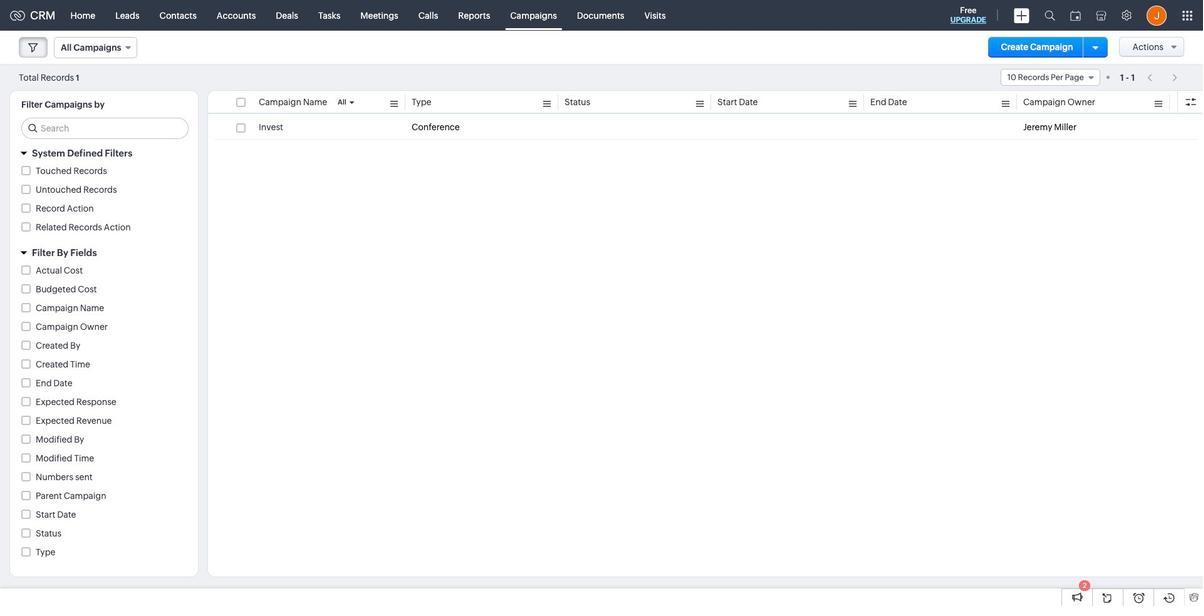 Task type: locate. For each thing, give the bounding box(es) containing it.
None field
[[54, 37, 138, 58], [1001, 69, 1101, 86], [54, 37, 138, 58], [1001, 69, 1101, 86]]

create menu element
[[1007, 0, 1038, 30]]

navigation
[[1142, 68, 1185, 87]]

search image
[[1045, 10, 1056, 21]]

create menu image
[[1014, 8, 1030, 23]]

calendar image
[[1071, 10, 1081, 20]]

profile element
[[1140, 0, 1175, 30]]



Task type: describe. For each thing, give the bounding box(es) containing it.
search element
[[1038, 0, 1063, 31]]

profile image
[[1147, 5, 1167, 25]]

Search text field
[[22, 118, 188, 139]]

logo image
[[10, 10, 25, 20]]



Task type: vqa. For each thing, say whether or not it's contained in the screenshot.
navigation
yes



